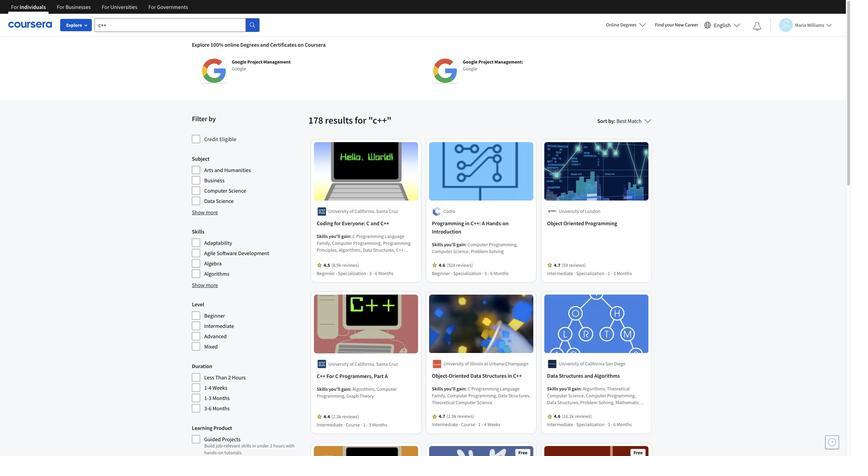 Task type: vqa. For each thing, say whether or not it's contained in the screenshot.
Data Structures and Algorithms LINK
yes



Task type: locate. For each thing, give the bounding box(es) containing it.
san
[[606, 361, 613, 368]]

2 project from the left
[[478, 59, 494, 65]]

c++ for coding for everyone: c and c++
[[381, 220, 389, 227]]

computer up 4.7 (2.9k reviews)
[[456, 400, 476, 406]]

intermediate up the "advanced"
[[204, 323, 234, 330]]

0 vertical spatial cruz
[[389, 209, 398, 215]]

hours
[[232, 375, 246, 381]]

computer up (924
[[432, 249, 452, 255]]

1 horizontal spatial weeks
[[487, 422, 500, 428]]

1 more from the top
[[206, 209, 218, 216]]

university of california, santa cruz for programmers,
[[328, 361, 398, 368]]

california, for c
[[355, 209, 375, 215]]

2 1- from the top
[[204, 395, 209, 402]]

object oriented programming link
[[547, 220, 646, 228]]

data inside subject group
[[204, 198, 215, 205]]

science down computer science on the left
[[216, 198, 234, 205]]

hands-
[[204, 450, 218, 456]]

course down 4.7 (2.9k reviews)
[[461, 422, 475, 428]]

c++ inside c++ for c programmers, part a link
[[317, 373, 325, 380]]

0 vertical spatial oriented
[[564, 220, 584, 227]]

reviews) right (59
[[569, 263, 586, 269]]

course for data
[[461, 422, 475, 428]]

beginner up the "advanced"
[[204, 313, 225, 319]]

data
[[204, 198, 215, 205], [470, 373, 481, 380], [547, 373, 558, 380], [498, 393, 507, 400]]

2 right "than" at left
[[228, 375, 231, 381]]

google image
[[202, 58, 226, 83], [433, 58, 457, 83]]

0 vertical spatial explore
[[66, 22, 82, 28]]

1 vertical spatial 4.6
[[554, 414, 560, 420]]

santa up part
[[376, 361, 388, 368]]

online degrees
[[606, 22, 637, 28]]

credit eligible
[[204, 136, 236, 143]]

for inside coding for everyone: c and c++ link
[[334, 220, 341, 227]]

0 horizontal spatial oriented
[[449, 373, 469, 380]]

specialization down 4.6 (16.2k reviews)
[[576, 422, 605, 428]]

science
[[229, 187, 246, 194], [216, 198, 234, 205], [477, 400, 492, 406]]

reviews) up intermediate · course · 1 - 3 months
[[342, 414, 359, 420]]

and inside subject group
[[214, 167, 223, 174]]

4.5 (8.9k reviews)
[[324, 263, 359, 269]]

google project management: google
[[463, 59, 523, 72]]

explore for explore 100% online degrees and certificates on coursera
[[192, 41, 209, 48]]

1 horizontal spatial 1
[[478, 422, 481, 428]]

1 horizontal spatial 4.6
[[554, 414, 560, 420]]

project for management:
[[478, 59, 494, 65]]

0 horizontal spatial course
[[346, 422, 360, 428]]

in for build job-relevant skills in under 2 hours with hands-on tutorials.
[[252, 443, 256, 449]]

show more
[[192, 209, 218, 216], [192, 282, 218, 289]]

reviews) for c++ for c programmers, part a
[[342, 414, 359, 420]]

0 horizontal spatial project
[[247, 59, 262, 65]]

intermediate down (16.2k
[[547, 422, 573, 428]]

1 horizontal spatial oriented
[[564, 220, 584, 227]]

algorithms down san
[[594, 373, 620, 380]]

computer up theoretical
[[447, 393, 468, 400]]

1 horizontal spatial beginner · specialization · 3 - 6 months
[[432, 271, 509, 277]]

programming up introduction
[[432, 220, 464, 227]]

computer programming, computer science, problem solving
[[432, 242, 518, 255]]

1 vertical spatial show
[[192, 282, 205, 289]]

of for and
[[580, 361, 584, 368]]

2 google image from the left
[[433, 58, 457, 83]]

california, for programmers,
[[355, 361, 375, 368]]

0 horizontal spatial on
[[218, 450, 223, 456]]

0 horizontal spatial in
[[252, 443, 256, 449]]

2 beginner · specialization · 3 - 6 months from the left
[[432, 271, 509, 277]]

c
[[366, 220, 370, 227], [335, 373, 338, 380], [468, 387, 470, 393]]

show more button for algorithms
[[192, 281, 218, 290]]

1 vertical spatial california,
[[355, 361, 375, 368]]

0 horizontal spatial by
[[209, 115, 216, 123]]

on inside build job-relevant skills in under 2 hours with hands-on tutorials.
[[218, 450, 223, 456]]

in inside build job-relevant skills in under 2 hours with hands-on tutorials.
[[252, 443, 256, 449]]

subject group
[[192, 155, 304, 206]]

0 vertical spatial 4.7
[[554, 263, 560, 269]]

guided projects
[[204, 436, 241, 443]]

0 horizontal spatial 2
[[228, 375, 231, 381]]

beginner · specialization · 3 - 6 months down 4.5 (8.9k reviews)
[[317, 271, 393, 277]]

4.7 left (59
[[554, 263, 560, 269]]

1- down less
[[204, 385, 209, 392]]

data structures and algorithms link
[[547, 372, 646, 381]]

you'll down introduction
[[444, 242, 456, 248]]

skills you'll gain : down introduction
[[432, 242, 468, 248]]

1 vertical spatial oriented
[[449, 373, 469, 380]]

of up the c++ for c programmers, part a
[[350, 361, 354, 368]]

1 vertical spatial science
[[216, 198, 234, 205]]

0 vertical spatial show more
[[192, 209, 218, 216]]

computer up problem
[[468, 242, 488, 248]]

for right coding
[[334, 220, 341, 227]]

1 horizontal spatial free
[[634, 450, 643, 456]]

1 vertical spatial on
[[503, 220, 509, 227]]

1 vertical spatial show more
[[192, 282, 218, 289]]

0 horizontal spatial for
[[334, 220, 341, 227]]

2 santa from the top
[[376, 361, 388, 368]]

beginner · specialization · 3 - 6 months down '4.6 (924 reviews)'
[[432, 271, 509, 277]]

4.6 (16.2k reviews)
[[554, 414, 592, 420]]

1 university of california, santa cruz from the top
[[328, 209, 398, 215]]

0 vertical spatial show
[[192, 209, 205, 216]]

0 vertical spatial in
[[465, 220, 470, 227]]

project left management:
[[478, 59, 494, 65]]

1 course from the left
[[346, 422, 360, 428]]

1 vertical spatial 4
[[484, 422, 487, 428]]

intermediate
[[547, 271, 573, 277], [204, 323, 234, 330], [317, 422, 343, 428], [432, 422, 458, 428], [547, 422, 573, 428]]

2 university of california, santa cruz from the top
[[328, 361, 398, 368]]

skills you'll gain : up graph
[[317, 387, 353, 393]]

beginner down 4.5
[[317, 271, 335, 277]]

programming,
[[489, 242, 518, 248], [317, 393, 346, 400], [468, 393, 497, 400]]

6 inside duration group
[[209, 405, 211, 412]]

data science
[[204, 198, 234, 205]]

1 horizontal spatial c
[[366, 220, 370, 227]]

weeks down "than" at left
[[213, 385, 227, 392]]

specialization down '4.6 (924 reviews)'
[[453, 271, 481, 277]]

for
[[11, 3, 19, 10], [57, 3, 64, 10], [102, 3, 109, 10], [148, 3, 156, 10], [327, 373, 334, 380]]

less
[[204, 375, 214, 381]]

project down explore 100% online degrees and certificates on coursera
[[247, 59, 262, 65]]

0 vertical spatial 4.6
[[439, 263, 445, 269]]

show more button for data science
[[192, 208, 218, 217]]

for universities
[[102, 3, 137, 10]]

4.4 (2.3k reviews)
[[324, 414, 359, 420]]

intermediate for intermediate · course · 1 - 3 months
[[317, 422, 343, 428]]

computer down part
[[377, 387, 397, 393]]

gain for programming in c++: a hands-on introduction
[[457, 242, 465, 248]]

oriented inside the object-oriented data structures in c++ link
[[449, 373, 469, 380]]

degrees
[[620, 22, 637, 28], [240, 41, 259, 48]]

reviews) right (924
[[456, 263, 473, 269]]

computer inside subject group
[[204, 187, 227, 194]]

explore for explore
[[66, 22, 82, 28]]

reviews) for data structures and algorithms
[[575, 414, 592, 420]]

1 horizontal spatial explore
[[192, 41, 209, 48]]

a inside programming in c++: a hands-on introduction
[[482, 220, 485, 227]]

oriented for object-
[[449, 373, 469, 380]]

1 horizontal spatial google image
[[433, 58, 457, 83]]

relevant
[[224, 443, 240, 449]]

explore inside popup button
[[66, 22, 82, 28]]

university up the c++ for c programmers, part a
[[328, 361, 349, 368]]

c left programmers,
[[335, 373, 338, 380]]

show more down 'data science'
[[192, 209, 218, 216]]

1 horizontal spatial structures
[[559, 373, 583, 380]]

skills up adaptability
[[192, 228, 204, 235]]

0 horizontal spatial 1
[[363, 422, 365, 428]]

1 horizontal spatial 4.7
[[554, 263, 560, 269]]

2 show more from the top
[[192, 282, 218, 289]]

0 horizontal spatial structures
[[482, 373, 507, 380]]

data inside c programming language family, computer programming, data structures, theoretical computer science
[[498, 393, 507, 400]]

learning product group
[[192, 424, 304, 457]]

for left "c++"
[[355, 114, 367, 127]]

intermediate for intermediate · specialization · 1 - 3 months
[[547, 271, 573, 277]]

show more for data science
[[192, 209, 218, 216]]

explore left 100%
[[192, 41, 209, 48]]

0 horizontal spatial degrees
[[240, 41, 259, 48]]

university up object oriented programming
[[559, 209, 579, 215]]

0 vertical spatial 1-
[[204, 385, 209, 392]]

1- for 3
[[204, 395, 209, 402]]

4 down less
[[209, 385, 211, 392]]

skills you'll gain : down coding
[[317, 234, 353, 240]]

2 california, from the top
[[355, 361, 375, 368]]

university up coding
[[328, 209, 349, 215]]

weeks down c programming language family, computer programming, data structures, theoretical computer science
[[487, 422, 500, 428]]

cruz for c++ for c programmers, part a
[[389, 361, 398, 368]]

google
[[232, 59, 246, 65], [463, 59, 478, 65], [232, 66, 246, 72], [463, 66, 477, 72]]

by right filter
[[209, 115, 216, 123]]

for
[[355, 114, 367, 127], [334, 220, 341, 227]]

1- up 3-
[[204, 395, 209, 402]]

intermediate inside level group
[[204, 323, 234, 330]]

algorithms inside skills group
[[204, 271, 229, 278]]

university of illinois at urbana-champaign
[[444, 361, 529, 368]]

explore
[[66, 22, 82, 28], [192, 41, 209, 48]]

:
[[614, 118, 616, 124], [350, 234, 352, 240], [465, 242, 467, 248], [350, 387, 352, 393], [465, 387, 467, 393], [581, 387, 582, 393]]

less than 2 hours
[[204, 375, 246, 381]]

tutorials.
[[224, 450, 243, 456]]

1 google image from the left
[[202, 58, 226, 83]]

university up object-
[[444, 361, 464, 368]]

·
[[336, 271, 337, 277], [367, 271, 368, 277], [451, 271, 452, 277], [482, 271, 484, 277], [574, 271, 575, 277], [606, 271, 607, 277], [344, 422, 345, 428], [361, 422, 362, 428], [459, 422, 460, 428], [476, 422, 477, 428], [574, 422, 575, 428], [606, 422, 607, 428]]

0 vertical spatial on
[[298, 41, 304, 48]]

for for individuals
[[11, 3, 19, 10]]

in
[[465, 220, 470, 227], [508, 373, 512, 380], [252, 443, 256, 449]]

your
[[665, 22, 674, 28]]

2 inside build job-relevant skills in under 2 hours with hands-on tutorials.
[[270, 443, 272, 449]]

0 horizontal spatial c
[[335, 373, 338, 380]]

programming down london
[[585, 220, 617, 227]]

1 vertical spatial for
[[334, 220, 341, 227]]

c inside c programming language family, computer programming, data structures, theoretical computer science
[[468, 387, 470, 393]]

1 free from the left
[[518, 450, 528, 456]]

0 horizontal spatial c++
[[317, 373, 325, 380]]

1 vertical spatial a
[[385, 373, 388, 380]]

build job-relevant skills in under 2 hours with hands-on tutorials.
[[204, 443, 295, 456]]

1 project from the left
[[247, 59, 262, 65]]

agile software development
[[204, 250, 269, 257]]

project inside google project management: google
[[478, 59, 494, 65]]

english
[[714, 21, 731, 28]]

1 horizontal spatial course
[[461, 422, 475, 428]]

0 vertical spatial more
[[206, 209, 218, 216]]

0 horizontal spatial algorithms
[[204, 271, 229, 278]]

on down job-
[[218, 450, 223, 456]]

0 horizontal spatial programming
[[432, 220, 464, 227]]

course down '4.4 (2.3k reviews)'
[[346, 422, 360, 428]]

intermediate · specialization · 1 - 3 months
[[547, 271, 632, 277]]

oriented
[[564, 220, 584, 227], [449, 373, 469, 380]]

1 beginner · specialization · 3 - 6 months from the left
[[317, 271, 393, 277]]

arts
[[204, 167, 213, 174]]

1 horizontal spatial on
[[298, 41, 304, 48]]

1 show more button from the top
[[192, 208, 218, 217]]

level group
[[192, 301, 304, 351]]

2 more from the top
[[206, 282, 218, 289]]

filter by
[[192, 115, 216, 123]]

university up data structures and algorithms
[[559, 361, 579, 368]]

1 santa from the top
[[376, 209, 388, 215]]

0 vertical spatial weeks
[[213, 385, 227, 392]]

programming, up 4.4 at bottom left
[[317, 393, 346, 400]]

cruz up coding for everyone: c and c++ link
[[389, 209, 398, 215]]

0 horizontal spatial 4.6
[[439, 263, 445, 269]]

gain for c++ for c programmers, part a
[[341, 387, 350, 393]]

in left c++:
[[465, 220, 470, 227]]

0 horizontal spatial a
[[385, 373, 388, 380]]

of up coding for everyone: c and c++
[[350, 209, 354, 215]]

reviews) for programming in c++: a hands-on introduction
[[456, 263, 473, 269]]

1 cruz from the top
[[389, 209, 398, 215]]

: down data structures and algorithms
[[581, 387, 582, 393]]

2 vertical spatial in
[[252, 443, 256, 449]]

degrees right online
[[620, 22, 637, 28]]

0 vertical spatial science
[[229, 187, 246, 194]]

and left certificates on the top left of page
[[260, 41, 269, 48]]

university of london
[[559, 209, 601, 215]]

2 horizontal spatial in
[[508, 373, 512, 380]]

show notifications image
[[753, 22, 761, 31]]

0 vertical spatial 2
[[228, 375, 231, 381]]

1 horizontal spatial degrees
[[620, 22, 637, 28]]

you'll for c++ for c programmers, part a
[[329, 387, 340, 393]]

algorithms down algebra
[[204, 271, 229, 278]]

oriented for object
[[564, 220, 584, 227]]

"c++"
[[368, 114, 392, 127]]

science down the object-oriented data structures in c++ link
[[477, 400, 492, 406]]

178 results for "c++"
[[308, 114, 392, 127]]

of for data
[[465, 361, 469, 368]]

coding for everyone: c and c++
[[317, 220, 389, 227]]

and right arts
[[214, 167, 223, 174]]

c down object-oriented data structures in c++
[[468, 387, 470, 393]]

and right everyone:
[[371, 220, 380, 227]]

beginner down (924
[[432, 271, 450, 277]]

6 for data structures and algorithms
[[613, 422, 616, 428]]

part
[[374, 373, 384, 380]]

4.6 for data structures and algorithms
[[554, 414, 560, 420]]

beginner · specialization · 3 - 6 months for everyone:
[[317, 271, 393, 277]]

0 vertical spatial a
[[482, 220, 485, 227]]

1 vertical spatial more
[[206, 282, 218, 289]]

university for object-
[[444, 361, 464, 368]]

0 vertical spatial for
[[355, 114, 367, 127]]

1 horizontal spatial algorithms
[[594, 373, 620, 380]]

programming, up solving at the bottom right
[[489, 242, 518, 248]]

1 vertical spatial university of california, santa cruz
[[328, 361, 398, 368]]

2 show from the top
[[192, 282, 205, 289]]

science down the humanities
[[229, 187, 246, 194]]

1 vertical spatial algorithms
[[594, 373, 620, 380]]

by for filter
[[209, 115, 216, 123]]

2 left hours
[[270, 443, 272, 449]]

show more button down 'data science'
[[192, 208, 218, 217]]

you'll up family,
[[444, 387, 456, 393]]

specialization
[[338, 271, 366, 277], [453, 271, 481, 277], [576, 271, 605, 277], [576, 422, 605, 428]]

beginner for programming in c++: a hands-on introduction
[[432, 271, 450, 277]]

1 show more from the top
[[192, 209, 218, 216]]

show more button
[[192, 208, 218, 217], [192, 281, 218, 290]]

for left 'individuals'
[[11, 3, 19, 10]]

beginner · specialization · 3 - 6 months
[[317, 271, 393, 277], [432, 271, 509, 277]]

show down 'data science'
[[192, 209, 205, 216]]

university for coding
[[328, 209, 349, 215]]

2 cruz from the top
[[389, 361, 398, 368]]

1 horizontal spatial by
[[608, 118, 614, 124]]

online
[[225, 41, 239, 48]]

for governments
[[148, 3, 188, 10]]

beginner for coding for everyone: c and c++
[[317, 271, 335, 277]]

a right c++:
[[482, 220, 485, 227]]

subject
[[192, 155, 210, 162]]

you'll
[[329, 234, 340, 240], [444, 242, 456, 248], [329, 387, 340, 393], [444, 387, 456, 393], [559, 387, 571, 393]]

google image for google project management google
[[202, 58, 226, 83]]

eligible
[[219, 136, 236, 143]]

intermediate for intermediate · course · 1 - 4 weeks
[[432, 422, 458, 428]]

1 vertical spatial explore
[[192, 41, 209, 48]]

2 vertical spatial science
[[477, 400, 492, 406]]

2 horizontal spatial beginner
[[432, 271, 450, 277]]

0 vertical spatial algorithms
[[204, 271, 229, 278]]

specialization for everyone:
[[338, 271, 366, 277]]

in up language
[[508, 373, 512, 380]]

c++ inside coding for everyone: c and c++ link
[[381, 220, 389, 227]]

1 vertical spatial 1-
[[204, 395, 209, 402]]

best
[[617, 118, 627, 124]]

intermediate down (2.9k
[[432, 422, 458, 428]]

2 show more button from the top
[[192, 281, 218, 290]]

oriented inside object oriented programming link
[[564, 220, 584, 227]]

results
[[325, 114, 353, 127]]

0 horizontal spatial weeks
[[213, 385, 227, 392]]

1 horizontal spatial 4
[[484, 422, 487, 428]]

in right skills at the bottom of page
[[252, 443, 256, 449]]

on left coursera
[[298, 41, 304, 48]]

1 vertical spatial santa
[[376, 361, 388, 368]]

skills you'll gain : for c++ for c programmers, part a
[[317, 387, 353, 393]]

programming in c++: a hands-on introduction
[[432, 220, 509, 235]]

find your new career
[[655, 22, 698, 28]]

2 vertical spatial c
[[468, 387, 470, 393]]

problem
[[471, 249, 488, 255]]

show
[[192, 209, 205, 216], [192, 282, 205, 289]]

- for data structures and algorithms
[[611, 422, 613, 428]]

1 1- from the top
[[204, 385, 209, 392]]

reviews) for coding for everyone: c and c++
[[342, 263, 359, 269]]

2 horizontal spatial c
[[468, 387, 470, 393]]

algorithms
[[204, 271, 229, 278], [594, 373, 620, 380]]

show more button up level
[[192, 281, 218, 290]]

1 horizontal spatial programming
[[471, 387, 499, 393]]

0 vertical spatial degrees
[[620, 22, 637, 28]]

intermediate down 4.4 at bottom left
[[317, 422, 343, 428]]

1 horizontal spatial 2
[[270, 443, 272, 449]]

degrees right the online
[[240, 41, 259, 48]]

1 horizontal spatial a
[[482, 220, 485, 227]]

c programming language family, computer programming, data structures, theoretical computer science
[[432, 387, 530, 406]]

0 horizontal spatial 4
[[209, 385, 211, 392]]

2 horizontal spatial c++
[[513, 373, 522, 380]]

reviews) for object-oriented data structures in c++
[[457, 414, 474, 420]]

1 california, from the top
[[355, 209, 375, 215]]

of for everyone:
[[350, 209, 354, 215]]

6 for programming in c++: a hands-on introduction
[[490, 271, 493, 277]]

0 horizontal spatial beginner · specialization · 3 - 6 months
[[317, 271, 393, 277]]

1 vertical spatial 2
[[270, 443, 272, 449]]

- for object-oriented data structures in c++
[[482, 422, 483, 428]]

c++ for c programmers, part a
[[317, 373, 388, 380]]

computer down business
[[204, 187, 227, 194]]

- for programming in c++: a hands-on introduction
[[488, 271, 489, 277]]

1-
[[204, 385, 209, 392], [204, 395, 209, 402]]

c++ inside the object-oriented data structures in c++ link
[[513, 373, 522, 380]]

0 horizontal spatial google image
[[202, 58, 226, 83]]

university of california, santa cruz
[[328, 209, 398, 215], [328, 361, 398, 368]]

structures
[[482, 373, 507, 380], [559, 373, 583, 380]]

santa up coding for everyone: c and c++ link
[[376, 209, 388, 215]]

1 horizontal spatial c++
[[381, 220, 389, 227]]

4 down c programming language family, computer programming, data structures, theoretical computer science
[[484, 422, 487, 428]]

in inside programming in c++: a hands-on introduction
[[465, 220, 470, 227]]

maria williams button
[[770, 18, 832, 32]]

find your new career link
[[652, 21, 702, 29]]

None search field
[[95, 18, 260, 32]]

more down 'data science'
[[206, 209, 218, 216]]

of for programming
[[580, 209, 584, 215]]

0 vertical spatial 4
[[209, 385, 211, 392]]

skills
[[192, 228, 204, 235], [317, 234, 328, 240], [432, 242, 443, 248], [317, 387, 328, 393], [432, 387, 443, 393], [547, 387, 558, 393]]

and down "university of california san diego"
[[584, 373, 593, 380]]

hours
[[273, 443, 285, 449]]

1 vertical spatial weeks
[[487, 422, 500, 428]]

of left london
[[580, 209, 584, 215]]

project inside google project management google
[[247, 59, 262, 65]]

gain up graph
[[341, 387, 350, 393]]

a right part
[[385, 373, 388, 380]]

0 horizontal spatial 4.7
[[439, 414, 445, 420]]

2 horizontal spatial on
[[503, 220, 509, 227]]

course for c
[[346, 422, 360, 428]]

1
[[608, 271, 610, 277], [363, 422, 365, 428], [478, 422, 481, 428]]

2 vertical spatial on
[[218, 450, 223, 456]]

4.6
[[439, 263, 445, 269], [554, 414, 560, 420]]

0 horizontal spatial free
[[518, 450, 528, 456]]

explore button
[[60, 19, 92, 31]]

1 vertical spatial show more button
[[192, 281, 218, 290]]

1 vertical spatial in
[[508, 373, 512, 380]]

months for 4.4 (2.3k reviews)
[[372, 422, 387, 428]]

individuals
[[20, 3, 46, 10]]

businesses
[[65, 3, 91, 10]]

0 vertical spatial show more button
[[192, 208, 218, 217]]

show up level
[[192, 282, 205, 289]]

1 show from the top
[[192, 209, 205, 216]]

intermediate down (59
[[547, 271, 573, 277]]

1 structures from the left
[[482, 373, 507, 380]]

0 vertical spatial santa
[[376, 209, 388, 215]]

1 vertical spatial cruz
[[389, 361, 398, 368]]

c right everyone:
[[366, 220, 370, 227]]

management
[[263, 59, 291, 65]]

show more up level
[[192, 282, 218, 289]]

programming down the object-oriented data structures in c++ link
[[471, 387, 499, 393]]

project
[[247, 59, 262, 65], [478, 59, 494, 65]]

help center image
[[828, 439, 836, 447]]

2 course from the left
[[461, 422, 475, 428]]

programming, inside computer programming, computer science, problem solving
[[489, 242, 518, 248]]



Task type: describe. For each thing, give the bounding box(es) containing it.
more for algorithms
[[206, 282, 218, 289]]

new
[[675, 22, 684, 28]]

skills down data structures and algorithms
[[547, 387, 558, 393]]

4.7 for 4.7 (59 reviews)
[[554, 263, 560, 269]]

for for governments
[[148, 3, 156, 10]]

1 for object-oriented data structures in c++
[[478, 422, 481, 428]]

intermediate for intermediate · specialization · 3 - 6 months
[[547, 422, 573, 428]]

intermediate for intermediate
[[204, 323, 234, 330]]

hands-
[[486, 220, 503, 227]]

filter
[[192, 115, 207, 123]]

certificates
[[270, 41, 297, 48]]

1 horizontal spatial for
[[355, 114, 367, 127]]

computer inside 'algorithms, computer programming, graph theory'
[[377, 387, 397, 393]]

1 for c++ for c programmers, part a
[[363, 422, 365, 428]]

london
[[585, 209, 601, 215]]

2 structures from the left
[[559, 373, 583, 380]]

duration
[[192, 363, 212, 370]]

3 inside duration group
[[209, 395, 211, 402]]

2 inside duration group
[[228, 375, 231, 381]]

for left programmers,
[[327, 373, 334, 380]]

3-
[[204, 405, 209, 412]]

language
[[500, 387, 520, 393]]

programming in c++: a hands-on introduction link
[[432, 220, 531, 236]]

science,
[[453, 249, 470, 255]]

1 vertical spatial degrees
[[240, 41, 259, 48]]

skills up 4.4 at bottom left
[[317, 387, 328, 393]]

theoretical
[[432, 400, 455, 406]]

algorithms,
[[353, 387, 376, 393]]

coding for everyone: c and c++ link
[[317, 220, 415, 228]]

you'll down coding
[[329, 234, 340, 240]]

structures,
[[508, 393, 530, 400]]

than
[[215, 375, 227, 381]]

in for object-oriented data structures in c++
[[508, 373, 512, 380]]

product
[[213, 425, 232, 432]]

degrees inside dropdown button
[[620, 22, 637, 28]]

skills you'll gain : for programming in c++: a hands-on introduction
[[432, 242, 468, 248]]

learning product
[[192, 425, 232, 432]]

(2.9k
[[447, 414, 456, 420]]

data structures and algorithms
[[547, 373, 620, 380]]

1 vertical spatial c
[[335, 373, 338, 380]]

2 horizontal spatial 1
[[608, 271, 610, 277]]

science inside c programming language family, computer programming, data structures, theoretical computer science
[[477, 400, 492, 406]]

3-6 months
[[204, 405, 230, 412]]

gain for object-oriented data structures in c++
[[457, 387, 465, 393]]

1- for 4
[[204, 385, 209, 392]]

more for data science
[[206, 209, 218, 216]]

career
[[685, 22, 698, 28]]

english button
[[702, 14, 743, 36]]

weeks inside duration group
[[213, 385, 227, 392]]

specialization down 4.7 (59 reviews)
[[576, 271, 605, 277]]

specialization for c++:
[[453, 271, 481, 277]]

4.7 (2.9k reviews)
[[439, 414, 474, 420]]

maria
[[795, 22, 806, 28]]

codio
[[444, 209, 455, 215]]

for for businesses
[[57, 3, 64, 10]]

: left best
[[614, 118, 616, 124]]

at
[[484, 361, 488, 368]]

months for 4.7 (59 reviews)
[[617, 271, 632, 277]]

: up science,
[[465, 242, 467, 248]]

advanced
[[204, 333, 227, 340]]

adaptability
[[204, 240, 232, 247]]

you'll down data structures and algorithms
[[559, 387, 571, 393]]

governments
[[157, 3, 188, 10]]

guided
[[204, 436, 221, 443]]

2 horizontal spatial programming
[[585, 220, 617, 227]]

programming inside c programming language family, computer programming, data structures, theoretical computer science
[[471, 387, 499, 393]]

: down coding for everyone: c and c++
[[350, 234, 352, 240]]

specialization for and
[[576, 422, 605, 428]]

show for algorithms
[[192, 282, 205, 289]]

mixed
[[204, 344, 218, 350]]

duration group
[[192, 362, 304, 413]]

(16.2k
[[562, 414, 574, 420]]

explore 100% online degrees and certificates on coursera
[[192, 41, 326, 48]]

projects
[[222, 436, 241, 443]]

algebra
[[204, 260, 222, 267]]

match
[[628, 118, 642, 124]]

santa for part
[[376, 361, 388, 368]]

credit
[[204, 136, 218, 143]]

months for 4.6 (16.2k reviews)
[[617, 422, 632, 428]]

coursera
[[305, 41, 326, 48]]

c++ for object-oriented data structures in c++
[[513, 373, 522, 380]]

management:
[[494, 59, 523, 65]]

you'll for object-oriented data structures in c++
[[444, 387, 456, 393]]

university for c++
[[328, 361, 349, 368]]

: down object-oriented data structures in c++
[[465, 387, 467, 393]]

gain down coding for everyone: c and c++
[[341, 234, 350, 240]]

skills you'll gain : down data structures and algorithms
[[547, 387, 583, 393]]

show more for algorithms
[[192, 282, 218, 289]]

6 for coding for everyone: c and c++
[[375, 271, 378, 277]]

4.4
[[324, 414, 330, 420]]

family,
[[432, 393, 446, 400]]

introduction
[[432, 229, 461, 235]]

gain down data structures and algorithms
[[572, 387, 581, 393]]

4.6 for programming in c++: a hands-on introduction
[[439, 263, 445, 269]]

sort
[[597, 118, 607, 124]]

science for computer science
[[229, 187, 246, 194]]

skills group
[[192, 228, 304, 279]]

beginner inside level group
[[204, 313, 225, 319]]

champaign
[[505, 361, 529, 368]]

solving
[[489, 249, 504, 255]]

months for 4.6 (924 reviews)
[[494, 271, 509, 277]]

programming inside programming in c++: a hands-on introduction
[[432, 220, 464, 227]]

2 free from the left
[[634, 450, 643, 456]]

coding
[[317, 220, 333, 227]]

theory
[[360, 393, 374, 400]]

4 inside duration group
[[209, 385, 211, 392]]

learning
[[192, 425, 212, 432]]

What do you want to learn? text field
[[95, 18, 246, 32]]

4.7 (59 reviews)
[[554, 263, 586, 269]]

google project management google
[[232, 59, 291, 72]]

online
[[606, 22, 619, 28]]

computer science
[[204, 187, 246, 194]]

object
[[547, 220, 562, 227]]

project for management
[[247, 59, 262, 65]]

skills
[[241, 443, 251, 449]]

level
[[192, 301, 204, 308]]

google image for google project management: google
[[433, 58, 457, 83]]

skills up family,
[[432, 387, 443, 393]]

c++ for c programmers, part a link
[[317, 372, 415, 381]]

4.7 for 4.7 (2.9k reviews)
[[439, 414, 445, 420]]

cruz for coding for everyone: c and c++
[[389, 209, 398, 215]]

1-4 weeks
[[204, 385, 227, 392]]

university of california, santa cruz for c
[[328, 209, 398, 215]]

programming, inside 'algorithms, computer programming, graph theory'
[[317, 393, 346, 400]]

100%
[[211, 41, 223, 48]]

1-3 months
[[204, 395, 230, 402]]

intermediate · specialization · 3 - 6 months
[[547, 422, 632, 428]]

skills down introduction
[[432, 242, 443, 248]]

business
[[204, 177, 225, 184]]

university for object
[[559, 209, 579, 215]]

arts and humanities
[[204, 167, 251, 174]]

banner navigation
[[6, 0, 194, 19]]

you'll for programming in c++: a hands-on introduction
[[444, 242, 456, 248]]

programming, inside c programming language family, computer programming, data structures, theoretical computer science
[[468, 393, 497, 400]]

by for sort
[[608, 118, 614, 124]]

for for universities
[[102, 3, 109, 10]]

beginner · specialization · 3 - 6 months for c++:
[[432, 271, 509, 277]]

of for c
[[350, 361, 354, 368]]

skills you'll gain : for object-oriented data structures in c++
[[432, 387, 468, 393]]

california
[[585, 361, 605, 368]]

programmers,
[[339, 373, 373, 380]]

coursera image
[[8, 19, 52, 30]]

0 vertical spatial c
[[366, 220, 370, 227]]

(8.9k
[[331, 263, 341, 269]]

university for data
[[559, 361, 579, 368]]

(924
[[447, 263, 455, 269]]

object-oriented data structures in c++
[[432, 373, 522, 380]]

on inside programming in c++: a hands-on introduction
[[503, 220, 509, 227]]

178
[[308, 114, 323, 127]]

: up graph
[[350, 387, 352, 393]]

algorithms, computer programming, graph theory
[[317, 387, 397, 400]]

skills down coding
[[317, 234, 328, 240]]

job-
[[216, 443, 224, 449]]

- for coding for everyone: c and c++
[[373, 271, 374, 277]]

find
[[655, 22, 664, 28]]

with
[[286, 443, 295, 449]]

santa for and
[[376, 209, 388, 215]]

show for data science
[[192, 209, 205, 216]]

online degrees button
[[601, 17, 652, 32]]

- for c++ for c programmers, part a
[[366, 422, 368, 428]]

months for 4.5 (8.9k reviews)
[[378, 271, 393, 277]]

humanities
[[224, 167, 251, 174]]

for businesses
[[57, 3, 91, 10]]

skills inside skills group
[[192, 228, 204, 235]]

science for data science
[[216, 198, 234, 205]]

object-
[[432, 373, 449, 380]]



